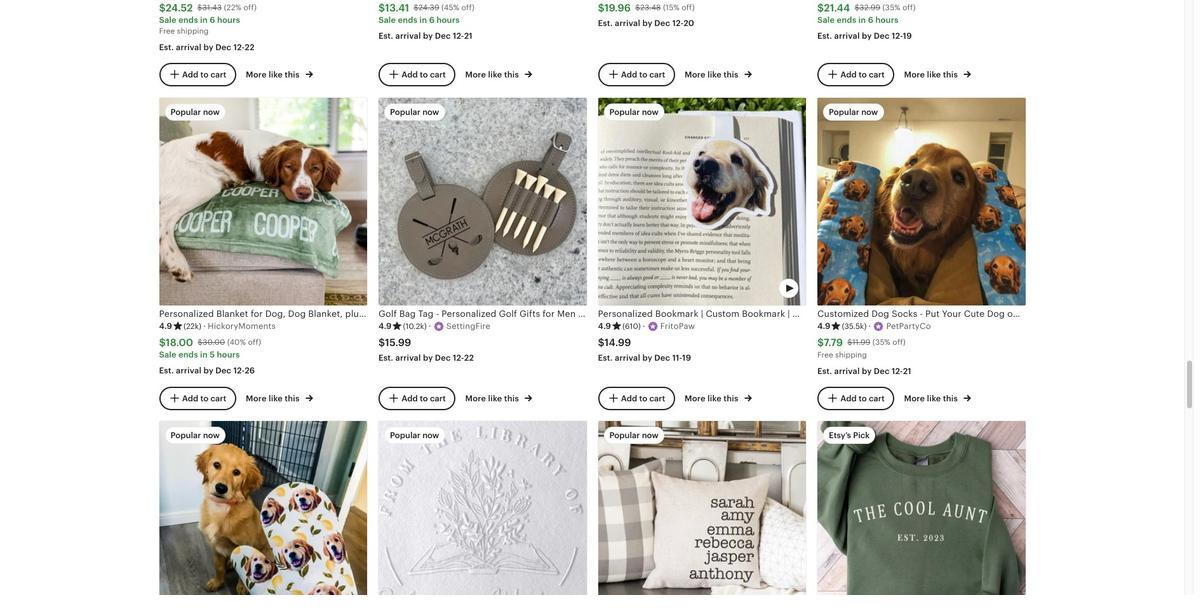 Task type: locate. For each thing, give the bounding box(es) containing it.
popular now for golf bag tag - personalized golf gifts for men or woman - custom golf accessories image
[[390, 107, 439, 117]]

add to cart button
[[159, 63, 236, 86], [379, 63, 455, 86], [598, 63, 675, 86], [817, 63, 894, 86], [159, 387, 236, 410], [379, 387, 455, 410], [598, 387, 675, 410], [817, 387, 894, 410]]

est. down 24.52
[[159, 42, 174, 52]]

off) inside $ 13.41 $ 24.39 (45% off) sale ends in 6 hours est. arrival by dec 12-21
[[461, 3, 474, 12]]

ends inside $ 18.00 $ 30.00 (40% off) sale ends in 5 hours est. arrival by dec 12-26
[[178, 350, 198, 360]]

by down 32.99
[[862, 31, 872, 41]]

6 inside $ 13.41 $ 24.39 (45% off) sale ends in 6 hours est. arrival by dec 12-21
[[429, 15, 435, 25]]

arrival down $ 7.79 $ 11.99 (35% off) free shipping
[[834, 366, 860, 376]]

6 inside "$ 21.44 $ 32.99 (35% off) sale ends in 6 hours est. arrival by dec 12-19"
[[868, 15, 873, 25]]

ends for 21.44
[[837, 15, 856, 25]]

more like this
[[246, 70, 302, 80], [465, 70, 521, 80], [685, 70, 740, 80], [904, 70, 960, 80], [246, 394, 302, 403], [465, 394, 521, 403], [685, 394, 740, 403], [904, 394, 960, 403]]

arrival down 15.99
[[395, 353, 421, 363]]

(35% right the 11.99 at right
[[873, 338, 890, 347]]

sale down 18.00
[[159, 350, 176, 360]]

hours
[[217, 15, 240, 25], [437, 15, 460, 25], [875, 15, 898, 25], [217, 350, 240, 360]]

popular now for personalized family name throw pillow case | customize with names housewarming cover gift | 18x18 covers gifts | christmas gift image
[[609, 431, 659, 440]]

free
[[159, 27, 175, 36], [817, 351, 833, 360]]

6 inside $ 24.52 $ 31.43 (22% off) sale ends in 6 hours free shipping
[[210, 15, 215, 25]]

1 6 from the left
[[210, 15, 215, 25]]

12- inside "$ 21.44 $ 32.99 (35% off) sale ends in 6 hours est. arrival by dec 12-19"
[[892, 31, 903, 41]]

0 horizontal spatial 19
[[682, 353, 691, 363]]

- up (610)
[[624, 309, 627, 319]]

off) for 19.96
[[682, 3, 695, 12]]

est. down 18.00
[[159, 366, 174, 375]]

by down 24.39
[[423, 31, 433, 41]]

1 horizontal spatial 6
[[429, 15, 435, 25]]

1 horizontal spatial 19
[[903, 31, 912, 41]]

to down $ 13.41 $ 24.39 (45% off) sale ends in 6 hours est. arrival by dec 12-21
[[420, 69, 428, 79]]

7.79
[[824, 336, 843, 348]]

1 horizontal spatial 22
[[464, 353, 474, 363]]

sale inside $ 13.41 $ 24.39 (45% off) sale ends in 6 hours est. arrival by dec 12-21
[[379, 15, 396, 25]]

popular now for personalized blanket for dog, dog blanket, plush dog blanket, dog name blanket, gift for dog lover, puppy name blanket, new puppy gift "image"
[[171, 107, 220, 117]]

0 horizontal spatial free
[[159, 27, 175, 36]]

now for customized dog socks - put your cute dog on custom socks, dog lovers, dog gift, dog personalized, dog gift socks,fathers day gift,graduation image
[[861, 107, 878, 117]]

add to cart down '$ 19.96 $ 23.48 (15% off) est. arrival by dec 12-20'
[[621, 69, 665, 79]]

arrival down 13.41
[[395, 31, 421, 41]]

popular
[[171, 107, 201, 117], [390, 107, 420, 117], [609, 107, 640, 117], [829, 107, 859, 117], [171, 431, 201, 440], [390, 431, 420, 440], [609, 431, 640, 440]]

0 horizontal spatial 22
[[245, 42, 254, 52]]

by down $ 7.79 $ 11.99 (35% off) free shipping
[[862, 366, 872, 376]]

add down $ 15.99 est. arrival by dec 12-22
[[401, 393, 418, 403]]

· right the (35.5k)
[[869, 322, 871, 331]]

popular for the customized dog mitt - put your cute dog on custom oven mitts, dog lovers, dog gift, dog personalized, dog gift socks, christmas gift image
[[171, 431, 201, 440]]

· down tag
[[429, 322, 431, 331]]

$
[[159, 2, 166, 14], [379, 2, 385, 14], [598, 2, 605, 14], [817, 2, 824, 14], [197, 3, 202, 12], [414, 3, 419, 12], [635, 3, 640, 12], [855, 3, 859, 12], [159, 336, 166, 348], [379, 336, 385, 348], [598, 336, 605, 348], [817, 336, 824, 348], [198, 338, 203, 347], [847, 338, 852, 347]]

19
[[903, 31, 912, 41], [682, 353, 691, 363]]

more like this link
[[246, 68, 313, 81], [465, 68, 532, 81], [685, 68, 752, 81], [904, 68, 971, 81], [246, 391, 313, 405], [465, 391, 532, 405], [685, 391, 752, 405], [904, 391, 971, 405]]

sale
[[159, 15, 176, 25], [379, 15, 396, 25], [817, 15, 835, 25], [159, 350, 176, 360]]

add to cart down $ 14.99 est. arrival by dec 11-19
[[621, 393, 665, 403]]

· right (22k)
[[203, 322, 206, 331]]

0 vertical spatial 19
[[903, 31, 912, 41]]

cart down '$ 19.96 $ 23.48 (15% off) est. arrival by dec 12-20'
[[649, 69, 665, 79]]

(35% inside $ 7.79 $ 11.99 (35% off) free shipping
[[873, 338, 890, 347]]

personalized
[[442, 309, 496, 319]]

add to cart button down '$ 19.96 $ 23.48 (15% off) est. arrival by dec 12-20'
[[598, 63, 675, 86]]

arrival inside $ 15.99 est. arrival by dec 12-22
[[395, 353, 421, 363]]

off) right 32.99
[[903, 3, 916, 12]]

2 horizontal spatial golf
[[665, 309, 684, 319]]

2 horizontal spatial 6
[[868, 15, 873, 25]]

add to cart down "$ 21.44 $ 32.99 (35% off) sale ends in 6 hours est. arrival by dec 12-19"
[[840, 69, 885, 79]]

0 horizontal spatial 21
[[464, 31, 473, 41]]

like
[[269, 70, 283, 80], [488, 70, 502, 80], [708, 70, 722, 80], [927, 70, 941, 80], [269, 394, 283, 403], [488, 394, 502, 403], [708, 394, 722, 403], [927, 394, 941, 403]]

est. inside "$ 21.44 $ 32.99 (35% off) sale ends in 6 hours est. arrival by dec 12-19"
[[817, 31, 832, 41]]

(10.2k)
[[403, 322, 427, 331]]

dec inside "$ 21.44 $ 32.99 (35% off) sale ends in 6 hours est. arrival by dec 12-19"
[[874, 31, 890, 41]]

hours for 24.52
[[217, 15, 240, 25]]

personalized bookmark | custom bookmark | custom pet photo gift | dog mom present | personalized dog magnetic bookmark image
[[598, 98, 806, 306]]

31.43
[[202, 3, 222, 12]]

now for top seller - from the library of book embosser custom personalized from the library of book belongs to ex libris book lover gift 1 5/8" image
[[422, 431, 439, 440]]

20
[[684, 19, 694, 28]]

hours for 13.41
[[437, 15, 460, 25]]

2 · from the left
[[429, 322, 431, 331]]

arrival down 18.00
[[176, 366, 201, 375]]

4.9 down woman
[[598, 322, 611, 331]]

golf left gifts
[[499, 309, 517, 319]]

cart
[[210, 69, 226, 79], [430, 69, 446, 79], [649, 69, 665, 79], [869, 69, 885, 79], [210, 393, 226, 403], [430, 393, 446, 403], [649, 393, 665, 403], [869, 393, 885, 403]]

arrival down 14.99
[[615, 353, 640, 363]]

22
[[245, 42, 254, 52], [464, 353, 474, 363]]

add to cart button down $ 13.41 $ 24.39 (45% off) sale ends in 6 hours est. arrival by dec 12-21
[[379, 63, 455, 86]]

sale for 24.52
[[159, 15, 176, 25]]

0 horizontal spatial golf
[[379, 309, 397, 319]]

21
[[464, 31, 473, 41], [903, 366, 911, 376]]

ends inside "$ 21.44 $ 32.99 (35% off) sale ends in 6 hours est. arrival by dec 12-19"
[[837, 15, 856, 25]]

1 · from the left
[[203, 322, 206, 331]]

popular for personalized blanket for dog, dog blanket, plush dog blanket, dog name blanket, gift for dog lover, puppy name blanket, new puppy gift "image"
[[171, 107, 201, 117]]

custom
[[629, 309, 663, 319]]

add down $ 18.00 $ 30.00 (40% off) sale ends in 5 hours est. arrival by dec 12-26
[[182, 393, 198, 403]]

sale inside "$ 21.44 $ 32.99 (35% off) sale ends in 6 hours est. arrival by dec 12-19"
[[817, 15, 835, 25]]

4.9 for (22k)
[[159, 322, 172, 331]]

off) inside $ 7.79 $ 11.99 (35% off) free shipping
[[893, 338, 906, 347]]

3 · from the left
[[643, 322, 645, 331]]

24.52
[[166, 2, 193, 14]]

- right tag
[[436, 309, 439, 319]]

now for golf bag tag - personalized golf gifts for men or woman - custom golf accessories image
[[422, 107, 439, 117]]

ends down 24.52
[[178, 15, 198, 25]]

shipping down the 11.99 at right
[[835, 351, 867, 360]]

popular for golf bag tag - personalized golf gifts for men or woman - custom golf accessories image
[[390, 107, 420, 117]]

6
[[210, 15, 215, 25], [429, 15, 435, 25], [868, 15, 873, 25]]

dec down $ 24.52 $ 31.43 (22% off) sale ends in 6 hours free shipping
[[216, 42, 231, 52]]

arrival
[[615, 19, 640, 28], [395, 31, 421, 41], [834, 31, 860, 41], [176, 42, 201, 52], [395, 353, 421, 363], [615, 353, 640, 363], [176, 366, 201, 375], [834, 366, 860, 376]]

off) right (22%
[[244, 3, 257, 12]]

gifts
[[520, 309, 540, 319]]

arrival down 21.44
[[834, 31, 860, 41]]

arrival down $ 24.52 $ 31.43 (22% off) sale ends in 6 hours free shipping
[[176, 42, 201, 52]]

12-
[[672, 19, 684, 28], [453, 31, 464, 41], [892, 31, 903, 41], [233, 42, 245, 52], [453, 353, 464, 363], [233, 366, 245, 375], [892, 366, 903, 376]]

23.48
[[640, 3, 661, 12]]

4.9 for (610)
[[598, 322, 611, 331]]

(35% right 32.99
[[882, 3, 900, 12]]

etsy's pick link
[[817, 421, 1025, 595]]

(22k)
[[184, 322, 201, 331]]

$ 15.99 est. arrival by dec 12-22
[[379, 336, 474, 363]]

6 down 32.99
[[868, 15, 873, 25]]

cart down $ 18.00 $ 30.00 (40% off) sale ends in 5 hours est. arrival by dec 12-26
[[210, 393, 226, 403]]

shipping
[[177, 27, 209, 36], [835, 351, 867, 360]]

1 vertical spatial (35%
[[873, 338, 890, 347]]

popular now
[[171, 107, 220, 117], [390, 107, 439, 117], [609, 107, 659, 117], [829, 107, 878, 117], [171, 431, 220, 440], [390, 431, 439, 440], [609, 431, 659, 440]]

off) up 20
[[682, 3, 695, 12]]

6 down 24.39
[[429, 15, 435, 25]]

free down 24.52
[[159, 27, 175, 36]]

sale down 21.44
[[817, 15, 835, 25]]

product video element
[[598, 98, 806, 306]]

est. down 21.44
[[817, 31, 832, 41]]

3 6 from the left
[[868, 15, 873, 25]]

dec inside '$ 19.96 $ 23.48 (15% off) est. arrival by dec 12-20'
[[654, 19, 670, 28]]

dec down the personalized
[[435, 353, 451, 363]]

0 vertical spatial free
[[159, 27, 175, 36]]

woman
[[590, 309, 621, 319]]

6 for 13.41
[[429, 15, 435, 25]]

add to cart down $ 15.99 est. arrival by dec 12-22
[[401, 393, 446, 403]]

(35%
[[882, 3, 900, 12], [873, 338, 890, 347]]

dec inside $ 18.00 $ 30.00 (40% off) sale ends in 5 hours est. arrival by dec 12-26
[[216, 366, 231, 375]]

1 - from the left
[[436, 309, 439, 319]]

0 horizontal spatial -
[[436, 309, 439, 319]]

in down 32.99
[[858, 15, 866, 25]]

1 vertical spatial 22
[[464, 353, 474, 363]]

add to cart
[[182, 69, 226, 79], [401, 69, 446, 79], [621, 69, 665, 79], [840, 69, 885, 79], [182, 393, 226, 403], [401, 393, 446, 403], [621, 393, 665, 403], [840, 393, 885, 403]]

$ inside $ 14.99 est. arrival by dec 11-19
[[598, 336, 605, 348]]

est. down the 7.79
[[817, 366, 832, 376]]

4.9
[[159, 322, 172, 331], [379, 322, 392, 331], [598, 322, 611, 331], [817, 322, 830, 331]]

(15%
[[663, 3, 679, 12]]

popular for top seller - from the library of book embosser custom personalized from the library of book belongs to ex libris book lover gift 1 5/8" image
[[390, 431, 420, 440]]

4 · from the left
[[869, 322, 871, 331]]

dec down (45% on the top left of the page
[[435, 31, 451, 41]]

this
[[285, 70, 300, 80], [504, 70, 519, 80], [724, 70, 738, 80], [943, 70, 958, 80], [285, 394, 300, 403], [504, 394, 519, 403], [724, 394, 738, 403], [943, 394, 958, 403]]

sale down 24.52
[[159, 15, 176, 25]]

ends inside $ 13.41 $ 24.39 (45% off) sale ends in 6 hours est. arrival by dec 12-21
[[398, 15, 417, 25]]

14.99
[[605, 336, 631, 348]]

1 horizontal spatial golf
[[499, 309, 517, 319]]

off) inside "$ 21.44 $ 32.99 (35% off) sale ends in 6 hours est. arrival by dec 12-19"
[[903, 3, 916, 12]]

4.9 for (35.5k)
[[817, 322, 830, 331]]

dec down 32.99
[[874, 31, 890, 41]]

(35% inside "$ 21.44 $ 32.99 (35% off) sale ends in 6 hours est. arrival by dec 12-19"
[[882, 3, 900, 12]]

ends down 18.00
[[178, 350, 198, 360]]

or
[[578, 309, 587, 319]]

1 horizontal spatial -
[[624, 309, 627, 319]]

1 vertical spatial free
[[817, 351, 833, 360]]

off) inside '$ 19.96 $ 23.48 (15% off) est. arrival by dec 12-20'
[[682, 3, 695, 12]]

est. down 14.99
[[598, 353, 613, 363]]

· for (610)
[[643, 322, 645, 331]]

dec
[[654, 19, 670, 28], [435, 31, 451, 41], [874, 31, 890, 41], [216, 42, 231, 52], [435, 353, 451, 363], [654, 353, 670, 363], [216, 366, 231, 375], [874, 366, 890, 376]]

personalized family name throw pillow case | customize with names housewarming cover gift | 18x18 covers gifts | christmas gift image
[[598, 421, 806, 595]]

to down $ 15.99 est. arrival by dec 12-22
[[420, 393, 428, 403]]

in down 24.39
[[420, 15, 427, 25]]

hours down (40%
[[217, 350, 240, 360]]

dec left 11-
[[654, 353, 670, 363]]

2 popular now link from the left
[[379, 421, 587, 595]]

free down the 7.79
[[817, 351, 833, 360]]

6 for 21.44
[[868, 15, 873, 25]]

$ 14.99 est. arrival by dec 11-19
[[598, 336, 691, 363]]

off) right (45% on the top left of the page
[[461, 3, 474, 12]]

26
[[245, 366, 255, 375]]

-
[[436, 309, 439, 319], [624, 309, 627, 319]]

arrival inside "$ 21.44 $ 32.99 (35% off) sale ends in 6 hours est. arrival by dec 12-19"
[[834, 31, 860, 41]]

hours down (22%
[[217, 15, 240, 25]]

hours inside $ 18.00 $ 30.00 (40% off) sale ends in 5 hours est. arrival by dec 12-26
[[217, 350, 240, 360]]

off) for 13.41
[[461, 3, 474, 12]]

1 horizontal spatial shipping
[[835, 351, 867, 360]]

add to cart down $ 18.00 $ 30.00 (40% off) sale ends in 5 hours est. arrival by dec 12-26
[[182, 393, 226, 403]]

0 horizontal spatial shipping
[[177, 27, 209, 36]]

add down "$ 21.44 $ 32.99 (35% off) sale ends in 6 hours est. arrival by dec 12-19"
[[840, 69, 857, 79]]

0 vertical spatial shipping
[[177, 27, 209, 36]]

add to cart down est. arrival by dec 12-22
[[182, 69, 226, 79]]

1 4.9 from the left
[[159, 322, 172, 331]]

est. down 19.96
[[598, 19, 613, 28]]

hours inside $ 24.52 $ 31.43 (22% off) sale ends in 6 hours free shipping
[[217, 15, 240, 25]]

2 4.9 from the left
[[379, 322, 392, 331]]

est. inside $ 13.41 $ 24.39 (45% off) sale ends in 6 hours est. arrival by dec 12-21
[[379, 31, 393, 41]]

1 horizontal spatial popular now link
[[379, 421, 587, 595]]

dec inside $ 14.99 est. arrival by dec 11-19
[[654, 353, 670, 363]]

sale for 21.44
[[817, 15, 835, 25]]

by inside $ 18.00 $ 30.00 (40% off) sale ends in 5 hours est. arrival by dec 12-26
[[204, 366, 213, 375]]

arrival down 19.96
[[615, 19, 640, 28]]

by down (10.2k)
[[423, 353, 433, 363]]

·
[[203, 322, 206, 331], [429, 322, 431, 331], [643, 322, 645, 331], [869, 322, 871, 331]]

19 inside $ 14.99 est. arrival by dec 11-19
[[682, 353, 691, 363]]

more
[[246, 70, 267, 80], [465, 70, 486, 80], [685, 70, 705, 80], [904, 70, 925, 80], [246, 394, 267, 403], [465, 394, 486, 403], [685, 394, 705, 403], [904, 394, 925, 403]]

add down $ 14.99 est. arrival by dec 11-19
[[621, 393, 637, 403]]

1 vertical spatial 19
[[682, 353, 691, 363]]

22 inside $ 15.99 est. arrival by dec 12-22
[[464, 353, 474, 363]]

in inside $ 13.41 $ 24.39 (45% off) sale ends in 6 hours est. arrival by dec 12-21
[[420, 15, 427, 25]]

golf
[[379, 309, 397, 319], [499, 309, 517, 319], [665, 309, 684, 319]]

est.
[[598, 19, 613, 28], [379, 31, 393, 41], [817, 31, 832, 41], [159, 42, 174, 52], [379, 353, 393, 363], [598, 353, 613, 363], [159, 366, 174, 375], [817, 366, 832, 376]]

off) inside $ 24.52 $ 31.43 (22% off) sale ends in 6 hours free shipping
[[244, 3, 257, 12]]

$ 19.96 $ 23.48 (15% off) est. arrival by dec 12-20
[[598, 2, 695, 28]]

arrival inside '$ 19.96 $ 23.48 (15% off) est. arrival by dec 12-20'
[[615, 19, 640, 28]]

est. down 13.41
[[379, 31, 393, 41]]

now
[[203, 107, 220, 117], [422, 107, 439, 117], [642, 107, 659, 117], [861, 107, 878, 117], [203, 431, 220, 440], [422, 431, 439, 440], [642, 431, 659, 440]]

dec left the 26
[[216, 366, 231, 375]]

off) right the 11.99 at right
[[893, 338, 906, 347]]

popular for personalized family name throw pillow case | customize with names housewarming cover gift | 18x18 covers gifts | christmas gift image
[[609, 431, 640, 440]]

13.41
[[385, 2, 409, 14]]

21.44
[[824, 2, 850, 14]]

hours inside $ 13.41 $ 24.39 (45% off) sale ends in 6 hours est. arrival by dec 12-21
[[437, 15, 460, 25]]

now for personalized blanket for dog, dog blanket, plush dog blanket, dog name blanket, gift for dog lover, puppy name blanket, new puppy gift "image"
[[203, 107, 220, 117]]

off) inside $ 18.00 $ 30.00 (40% off) sale ends in 5 hours est. arrival by dec 12-26
[[248, 338, 261, 347]]

now for the customized dog mitt - put your cute dog on custom oven mitts, dog lovers, dog gift, dog personalized, dog gift socks, christmas gift image
[[203, 431, 220, 440]]

shipping inside $ 7.79 $ 11.99 (35% off) free shipping
[[835, 351, 867, 360]]

by left 11-
[[642, 353, 652, 363]]

12- inside $ 18.00 $ 30.00 (40% off) sale ends in 5 hours est. arrival by dec 12-26
[[233, 366, 245, 375]]

golf left bag
[[379, 309, 397, 319]]

add
[[182, 69, 198, 79], [401, 69, 418, 79], [621, 69, 637, 79], [840, 69, 857, 79], [182, 393, 198, 403], [401, 393, 418, 403], [621, 393, 637, 403], [840, 393, 857, 403]]

0 horizontal spatial popular now link
[[159, 421, 367, 595]]

19 inside "$ 21.44 $ 32.99 (35% off) sale ends in 6 hours est. arrival by dec 12-19"
[[903, 31, 912, 41]]

4 4.9 from the left
[[817, 322, 830, 331]]

popular now for customized dog socks - put your cute dog on custom socks, dog lovers, dog gift, dog personalized, dog gift socks,fathers day gift,graduation image
[[829, 107, 878, 117]]

off)
[[244, 3, 257, 12], [461, 3, 474, 12], [682, 3, 695, 12], [903, 3, 916, 12], [248, 338, 261, 347], [893, 338, 906, 347]]

1 horizontal spatial free
[[817, 351, 833, 360]]

0 vertical spatial (35%
[[882, 3, 900, 12]]

arrival inside $ 13.41 $ 24.39 (45% off) sale ends in 6 hours est. arrival by dec 12-21
[[395, 31, 421, 41]]

add down est. arrival by dec 12-21
[[840, 393, 857, 403]]

ends
[[178, 15, 198, 25], [398, 15, 417, 25], [837, 15, 856, 25], [178, 350, 198, 360]]

ends down 21.44
[[837, 15, 856, 25]]

men
[[557, 309, 576, 319]]

dec down "(15%"
[[654, 19, 670, 28]]

by down 23.48
[[642, 19, 652, 28]]

to down est. arrival by dec 12-22
[[200, 69, 208, 79]]

golf right custom
[[665, 309, 684, 319]]

hours down (45% on the top left of the page
[[437, 15, 460, 25]]

22 down the personalized
[[464, 353, 474, 363]]

popular now link
[[159, 421, 367, 595], [379, 421, 587, 595], [598, 421, 806, 595]]

to down $ 18.00 $ 30.00 (40% off) sale ends in 5 hours est. arrival by dec 12-26
[[200, 393, 208, 403]]

in inside "$ 21.44 $ 32.99 (35% off) sale ends in 6 hours est. arrival by dec 12-19"
[[858, 15, 866, 25]]

2 6 from the left
[[429, 15, 435, 25]]

1 vertical spatial shipping
[[835, 351, 867, 360]]

$ inside $ 15.99 est. arrival by dec 12-22
[[379, 336, 385, 348]]

golf bag tag - personalized golf gifts for men or woman - custom golf accessories
[[379, 309, 738, 319]]

off) for 7.79
[[893, 338, 906, 347]]

0 vertical spatial 22
[[245, 42, 254, 52]]

0 horizontal spatial 6
[[210, 15, 215, 25]]

by
[[642, 19, 652, 28], [423, 31, 433, 41], [862, 31, 872, 41], [204, 42, 213, 52], [423, 353, 433, 363], [642, 353, 652, 363], [204, 366, 213, 375], [862, 366, 872, 376]]

2 horizontal spatial popular now link
[[598, 421, 806, 595]]

3 4.9 from the left
[[598, 322, 611, 331]]

sale inside $ 24.52 $ 31.43 (22% off) sale ends in 6 hours free shipping
[[159, 15, 176, 25]]

hours down 32.99
[[875, 15, 898, 25]]

15.99
[[385, 336, 411, 348]]

add to cart button down est. arrival by dec 12-21
[[817, 387, 894, 410]]

hours for 21.44
[[875, 15, 898, 25]]

ends inside $ 24.52 $ 31.43 (22% off) sale ends in 6 hours free shipping
[[178, 15, 198, 25]]

in
[[200, 15, 208, 25], [420, 15, 427, 25], [858, 15, 866, 25], [200, 350, 208, 360]]

by down 5
[[204, 366, 213, 375]]

1 horizontal spatial 21
[[903, 366, 911, 376]]

in inside $ 24.52 $ 31.43 (22% off) sale ends in 6 hours free shipping
[[200, 15, 208, 25]]

to
[[200, 69, 208, 79], [420, 69, 428, 79], [639, 69, 647, 79], [859, 69, 867, 79], [200, 393, 208, 403], [420, 393, 428, 403], [639, 393, 647, 403], [859, 393, 867, 403]]

etsy's
[[829, 431, 851, 440]]

32.99
[[859, 3, 880, 12]]

0 vertical spatial 21
[[464, 31, 473, 41]]

est. down 15.99
[[379, 353, 393, 363]]

4.9 up 18.00
[[159, 322, 172, 331]]

4.9 up 15.99
[[379, 322, 392, 331]]

hours inside "$ 21.44 $ 32.99 (35% off) sale ends in 6 hours est. arrival by dec 12-19"
[[875, 15, 898, 25]]

12- inside $ 15.99 est. arrival by dec 12-22
[[453, 353, 464, 363]]



Task type: vqa. For each thing, say whether or not it's contained in the screenshot.
(10.2k)'s 4.9
yes



Task type: describe. For each thing, give the bounding box(es) containing it.
est. arrival by dec 12-21
[[817, 366, 911, 376]]

$ 24.52 $ 31.43 (22% off) sale ends in 6 hours free shipping
[[159, 2, 257, 36]]

2 golf from the left
[[499, 309, 517, 319]]

$ 13.41 $ 24.39 (45% off) sale ends in 6 hours est. arrival by dec 12-21
[[379, 2, 474, 41]]

(35.5k)
[[842, 322, 867, 331]]

$ 7.79 $ 11.99 (35% off) free shipping
[[817, 336, 906, 360]]

$ 18.00 $ 30.00 (40% off) sale ends in 5 hours est. arrival by dec 12-26
[[159, 336, 261, 375]]

1 vertical spatial 21
[[903, 366, 911, 376]]

off) for 21.44
[[903, 3, 916, 12]]

1 golf from the left
[[379, 309, 397, 319]]

in for 21.44
[[858, 15, 866, 25]]

2 - from the left
[[624, 309, 627, 319]]

to down '$ 19.96 $ 23.48 (15% off) est. arrival by dec 12-20'
[[639, 69, 647, 79]]

by inside "$ 21.44 $ 32.99 (35% off) sale ends in 6 hours est. arrival by dec 12-19"
[[862, 31, 872, 41]]

by down $ 24.52 $ 31.43 (22% off) sale ends in 6 hours free shipping
[[204, 42, 213, 52]]

6 for 24.52
[[210, 15, 215, 25]]

4.9 for (10.2k)
[[379, 322, 392, 331]]

arrival inside $ 14.99 est. arrival by dec 11-19
[[615, 353, 640, 363]]

add down $ 13.41 $ 24.39 (45% off) sale ends in 6 hours est. arrival by dec 12-21
[[401, 69, 418, 79]]

add to cart button down $ 14.99 est. arrival by dec 11-19
[[598, 387, 675, 410]]

cart down "$ 21.44 $ 32.99 (35% off) sale ends in 6 hours est. arrival by dec 12-19"
[[869, 69, 885, 79]]

30.00
[[203, 338, 225, 347]]

24.39
[[419, 3, 439, 12]]

3 popular now link from the left
[[598, 421, 806, 595]]

by inside $ 14.99 est. arrival by dec 11-19
[[642, 353, 652, 363]]

for
[[543, 309, 555, 319]]

now for personalized family name throw pillow case | customize with names housewarming cover gift | 18x18 covers gifts | christmas gift image
[[642, 431, 659, 440]]

21 inside $ 13.41 $ 24.39 (45% off) sale ends in 6 hours est. arrival by dec 12-21
[[464, 31, 473, 41]]

est. inside $ 15.99 est. arrival by dec 12-22
[[379, 353, 393, 363]]

est. inside $ 18.00 $ 30.00 (40% off) sale ends in 5 hours est. arrival by dec 12-26
[[159, 366, 174, 375]]

12- inside '$ 19.96 $ 23.48 (15% off) est. arrival by dec 12-20'
[[672, 19, 684, 28]]

add down est. arrival by dec 12-22
[[182, 69, 198, 79]]

11-
[[672, 353, 682, 363]]

customized dog socks - put your cute dog on custom socks, dog lovers, dog gift, dog personalized, dog gift socks,fathers day gift,graduation image
[[817, 98, 1025, 306]]

dec inside $ 13.41 $ 24.39 (45% off) sale ends in 6 hours est. arrival by dec 12-21
[[435, 31, 451, 41]]

add to cart button down "$ 21.44 $ 32.99 (35% off) sale ends in 6 hours est. arrival by dec 12-19"
[[817, 63, 894, 86]]

to down "$ 21.44 $ 32.99 (35% off) sale ends in 6 hours est. arrival by dec 12-19"
[[859, 69, 867, 79]]

sale for 13.41
[[379, 15, 396, 25]]

est. inside $ 14.99 est. arrival by dec 11-19
[[598, 353, 613, 363]]

sale inside $ 18.00 $ 30.00 (40% off) sale ends in 5 hours est. arrival by dec 12-26
[[159, 350, 176, 360]]

1 popular now link from the left
[[159, 421, 367, 595]]

cart down est. arrival by dec 12-21
[[869, 393, 885, 403]]

11.99
[[852, 338, 870, 347]]

golf bag tag - personalized golf gifts for men or woman - custom golf accessories image
[[379, 98, 587, 306]]

(22%
[[224, 3, 242, 12]]

$ 21.44 $ 32.99 (35% off) sale ends in 6 hours est. arrival by dec 12-19
[[817, 2, 916, 41]]

cart down $ 14.99 est. arrival by dec 11-19
[[649, 393, 665, 403]]

to down est. arrival by dec 12-21
[[859, 393, 867, 403]]

dec down $ 7.79 $ 11.99 (35% off) free shipping
[[874, 366, 890, 376]]

by inside $ 13.41 $ 24.39 (45% off) sale ends in 6 hours est. arrival by dec 12-21
[[423, 31, 433, 41]]

add to cart down est. arrival by dec 12-21
[[840, 393, 885, 403]]

arrival inside $ 18.00 $ 30.00 (40% off) sale ends in 5 hours est. arrival by dec 12-26
[[176, 366, 201, 375]]

19.96
[[605, 2, 631, 14]]

dec inside $ 15.99 est. arrival by dec 12-22
[[435, 353, 451, 363]]

cart down $ 15.99 est. arrival by dec 12-22
[[430, 393, 446, 403]]

ends for 13.41
[[398, 15, 417, 25]]

est. inside '$ 19.96 $ 23.48 (15% off) est. arrival by dec 12-20'
[[598, 19, 613, 28]]

add down '$ 19.96 $ 23.48 (15% off) est. arrival by dec 12-20'
[[621, 69, 637, 79]]

in for 13.41
[[420, 15, 427, 25]]

personalized blanket for dog, dog blanket, plush dog blanket, dog name blanket, gift for dog lover, puppy name blanket, new puppy gift image
[[159, 98, 367, 306]]

cart down $ 13.41 $ 24.39 (45% off) sale ends in 6 hours est. arrival by dec 12-21
[[430, 69, 446, 79]]

5
[[210, 350, 215, 360]]

(45%
[[441, 3, 459, 12]]

free inside $ 7.79 $ 11.99 (35% off) free shipping
[[817, 351, 833, 360]]

in for 24.52
[[200, 15, 208, 25]]

popular now for top seller - from the library of book embosser custom personalized from the library of book belongs to ex libris book lover gift 1 5/8" image
[[390, 431, 439, 440]]

add to cart button down est. arrival by dec 12-22
[[159, 63, 236, 86]]

(35% for 21.44
[[882, 3, 900, 12]]

etsy's pick
[[829, 431, 870, 440]]

3 golf from the left
[[665, 309, 684, 319]]

pick
[[853, 431, 870, 440]]

to down $ 14.99 est. arrival by dec 11-19
[[639, 393, 647, 403]]

(35% for 7.79
[[873, 338, 890, 347]]

ends for 24.52
[[178, 15, 198, 25]]

add to cart down $ 13.41 $ 24.39 (45% off) sale ends in 6 hours est. arrival by dec 12-21
[[401, 69, 446, 79]]

(610)
[[622, 322, 641, 331]]

off) for 18.00
[[248, 338, 261, 347]]

popular for customized dog socks - put your cute dog on custom socks, dog lovers, dog gift, dog personalized, dog gift socks,fathers day gift,graduation image
[[829, 107, 859, 117]]

accessories
[[686, 309, 738, 319]]

tag
[[418, 309, 434, 319]]

free inside $ 24.52 $ 31.43 (22% off) sale ends in 6 hours free shipping
[[159, 27, 175, 36]]

· for (10.2k)
[[429, 322, 431, 331]]

by inside '$ 19.96 $ 23.48 (15% off) est. arrival by dec 12-20'
[[642, 19, 652, 28]]

· for (35.5k)
[[869, 322, 871, 331]]

oversized cool aunts club sweatshirt, plus size cool aunt shirt 3xl, aunt birthday gift 4xl, auntie sweatshirt, plus size aunt hoodies, 2119 image
[[817, 421, 1025, 595]]

customized dog mitt - put your cute dog on custom oven mitts, dog lovers, dog gift, dog personalized, dog gift socks, christmas gift image
[[159, 421, 367, 595]]

shipping inside $ 24.52 $ 31.43 (22% off) sale ends in 6 hours free shipping
[[177, 27, 209, 36]]

top seller - from the library of book embosser custom personalized from the library of book belongs to ex libris book lover gift 1 5/8" image
[[379, 421, 587, 595]]

by inside $ 15.99 est. arrival by dec 12-22
[[423, 353, 433, 363]]

est. arrival by dec 12-22
[[159, 42, 254, 52]]

in inside $ 18.00 $ 30.00 (40% off) sale ends in 5 hours est. arrival by dec 12-26
[[200, 350, 208, 360]]

(40%
[[227, 338, 246, 347]]

18.00
[[166, 336, 193, 348]]

cart down est. arrival by dec 12-22
[[210, 69, 226, 79]]

bag
[[399, 309, 416, 319]]

popular now for the customized dog mitt - put your cute dog on custom oven mitts, dog lovers, dog gift, dog personalized, dog gift socks, christmas gift image
[[171, 431, 220, 440]]

off) for 24.52
[[244, 3, 257, 12]]

add to cart button down $ 15.99 est. arrival by dec 12-22
[[379, 387, 455, 410]]

add to cart button down $ 18.00 $ 30.00 (40% off) sale ends in 5 hours est. arrival by dec 12-26
[[159, 387, 236, 410]]

12- inside $ 13.41 $ 24.39 (45% off) sale ends in 6 hours est. arrival by dec 12-21
[[453, 31, 464, 41]]



